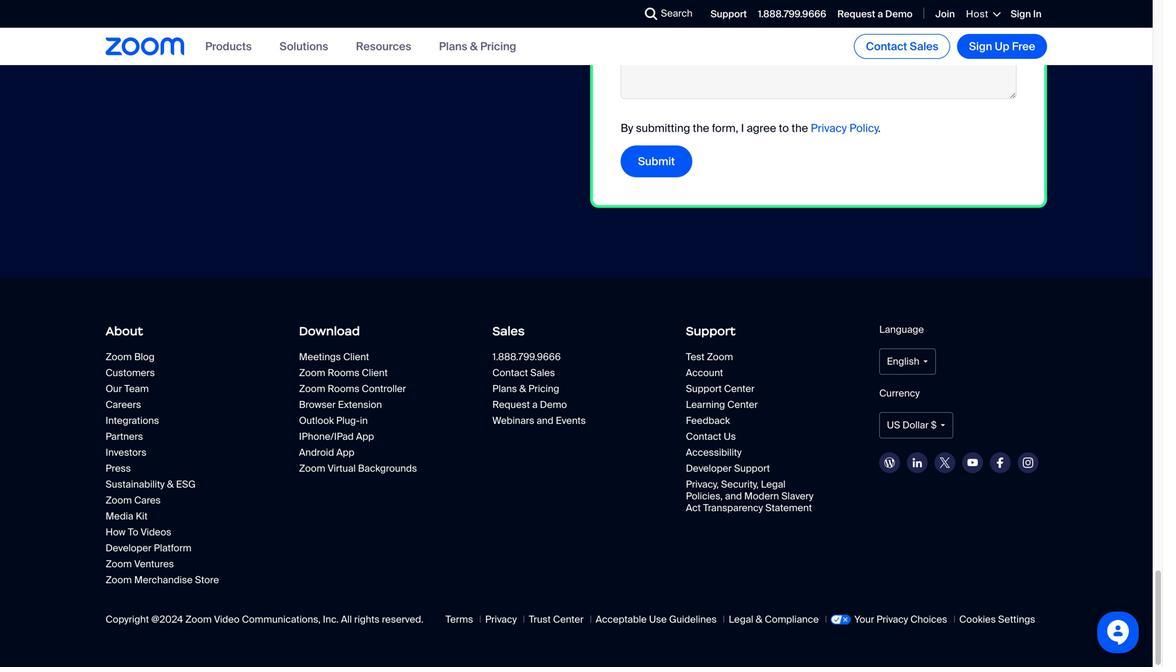 Task type: vqa. For each thing, say whether or not it's contained in the screenshot.
How To Videos "link"
yes



Task type: describe. For each thing, give the bounding box(es) containing it.
blog
[[134, 350, 155, 363]]

integrations
[[106, 414, 159, 427]]

how
[[106, 526, 126, 539]]

english button
[[880, 348, 937, 375]]

@2024
[[151, 613, 183, 626]]

developer inside zoom blog customers our team careers integrations partners investors press sustainability & esg zoom cares media kit how to videos developer platform zoom ventures zoom merchandise store
[[106, 542, 152, 554]]

privacy policy link
[[811, 121, 879, 136]]

feedback link
[[686, 414, 818, 427]]

2 vertical spatial center
[[553, 613, 584, 626]]

privacy,
[[686, 478, 719, 491]]

0 vertical spatial 1.888.799.9666 link
[[758, 8, 827, 20]]

sign for sign up free
[[970, 39, 993, 54]]

outlook plug-in link
[[299, 414, 431, 427]]

partners link
[[106, 430, 237, 443]]

1 vertical spatial sales
[[493, 323, 525, 339]]

language
[[880, 323, 925, 336]]

twitter image
[[940, 458, 951, 468]]

integrations link
[[106, 414, 237, 427]]

contact sales
[[866, 39, 939, 54]]

0 horizontal spatial contact sales link
[[493, 366, 624, 379]]

acceptable
[[596, 613, 647, 626]]

1.888.799.9666 contact sales plans & pricing request a demo webinars and events
[[493, 350, 586, 427]]

in
[[360, 414, 368, 427]]

demo inside 1.888.799.9666 contact sales plans & pricing request a demo webinars and events
[[540, 398, 567, 411]]

meetings client link
[[299, 350, 467, 363]]

copyright @2024 zoom video communications, inc. all rights reserved.
[[106, 613, 424, 626]]

request inside 1.888.799.9666 contact sales plans & pricing request a demo webinars and events
[[493, 398, 530, 411]]

Additional information related to your business needs (optional) text field
[[621, 16, 1017, 99]]

drop down icon image for english
[[924, 360, 929, 363]]

form,
[[712, 121, 739, 136]]

sign for sign in
[[1011, 8, 1032, 20]]

request a demo
[[838, 8, 913, 20]]

search
[[661, 7, 693, 20]]

& inside zoom blog customers our team careers integrations partners investors press sustainability & esg zoom cares media kit how to videos developer platform zoom ventures zoom merchandise store
[[167, 478, 174, 491]]

zoom blog customers our team careers integrations partners investors press sustainability & esg zoom cares media kit how to videos developer platform zoom ventures zoom merchandise store
[[106, 350, 219, 586]]

videos
[[141, 526, 171, 539]]

zoom virtual backgrounds link
[[299, 462, 431, 475]]

legal inside test zoom account support center learning center feedback contact us accessibility developer support privacy, security, legal policies, and modern slavery act transparency statement
[[761, 478, 786, 491]]

settings
[[999, 613, 1036, 626]]

& inside 1.888.799.9666 contact sales plans & pricing request a demo webinars and events
[[520, 382, 526, 395]]

zoom left video
[[186, 613, 212, 626]]

backgrounds
[[358, 462, 417, 475]]

products button
[[205, 39, 252, 54]]

english
[[887, 355, 920, 368]]

1 vertical spatial plans & pricing link
[[493, 382, 624, 395]]

products
[[205, 39, 252, 54]]

cookies settings link
[[960, 613, 1036, 626]]

instagram image
[[1023, 457, 1034, 468]]

customers link
[[106, 366, 237, 379]]

reserved.
[[382, 613, 424, 626]]

meetings client zoom rooms client zoom rooms controller browser extension outlook plug-in iphone/ipad app android app zoom virtual backgrounds
[[299, 350, 417, 475]]

sales inside 1.888.799.9666 contact sales plans & pricing request a demo webinars and events
[[531, 366, 555, 379]]

0 vertical spatial contact
[[866, 39, 908, 54]]

zoom rooms client link
[[299, 366, 431, 379]]

how to videos link
[[106, 526, 237, 539]]

acceptable use guidelines link
[[596, 613, 717, 626]]

customers
[[106, 366, 155, 379]]

rights
[[354, 613, 380, 626]]

learning
[[686, 398, 726, 411]]

by
[[621, 121, 634, 136]]

controller
[[362, 382, 406, 395]]

zoom down how
[[106, 558, 132, 570]]

currency
[[880, 387, 920, 400]]

and inside 1.888.799.9666 contact sales plans & pricing request a demo webinars and events
[[537, 414, 554, 427]]

terms
[[446, 613, 473, 626]]

sign up free link
[[958, 34, 1048, 59]]

learning center link
[[686, 398, 818, 411]]

host button
[[967, 8, 1000, 20]]

cookies settings
[[960, 613, 1036, 626]]

feedback
[[686, 414, 731, 427]]

about
[[106, 323, 143, 339]]

zoom down meetings
[[299, 366, 326, 379]]

drop down icon image for us dollar $
[[941, 424, 946, 427]]

plans & pricing
[[439, 39, 517, 54]]

iphone/ipad app link
[[299, 430, 431, 443]]

copyright
[[106, 613, 149, 626]]

0 horizontal spatial app
[[337, 446, 355, 459]]

our team link
[[106, 382, 237, 395]]

modern
[[745, 490, 780, 503]]

all
[[341, 613, 352, 626]]

to
[[779, 121, 789, 136]]

zoom up the copyright
[[106, 574, 132, 586]]

privacy, security, legal policies, and modern slavery act transparency statement link
[[686, 478, 818, 514]]

plans inside 1.888.799.9666 contact sales plans & pricing request a demo webinars and events
[[493, 382, 517, 395]]

android
[[299, 446, 334, 459]]

resources
[[356, 39, 412, 54]]

agree
[[747, 121, 777, 136]]

test
[[686, 350, 705, 363]]

cookies
[[960, 613, 996, 626]]

kit
[[136, 510, 148, 523]]

about link
[[106, 319, 274, 344]]

0 vertical spatial app
[[356, 430, 374, 443]]

contact inside 1.888.799.9666 contact sales plans & pricing request a demo webinars and events
[[493, 366, 528, 379]]

1.888.799.9666 for 1.888.799.9666 contact sales plans & pricing request a demo webinars and events
[[493, 350, 561, 363]]

zoom up 'browser'
[[299, 382, 326, 395]]

a inside 1.888.799.9666 contact sales plans & pricing request a demo webinars and events
[[533, 398, 538, 411]]

1 vertical spatial support link
[[686, 319, 854, 344]]

choices
[[911, 613, 948, 626]]

zoom rooms controller link
[[299, 382, 431, 395]]

0 horizontal spatial plans
[[439, 39, 468, 54]]

partners
[[106, 430, 143, 443]]

communications,
[[242, 613, 321, 626]]

your privacy choices link
[[831, 613, 948, 626]]

privacy inside main content
[[811, 121, 847, 136]]



Task type: locate. For each thing, give the bounding box(es) containing it.
virtual
[[328, 462, 356, 475]]

2 horizontal spatial contact
[[866, 39, 908, 54]]

media kit link
[[106, 510, 237, 523]]

1 vertical spatial request
[[493, 398, 530, 411]]

1 horizontal spatial plans
[[493, 382, 517, 395]]

.
[[879, 121, 881, 136]]

0 horizontal spatial the
[[693, 121, 710, 136]]

main content
[[0, 0, 1153, 277]]

0 horizontal spatial request
[[493, 398, 530, 411]]

2 vertical spatial contact
[[686, 430, 722, 443]]

contact us link
[[686, 430, 818, 443]]

support
[[711, 8, 747, 20], [686, 323, 736, 339], [686, 382, 722, 395], [735, 462, 770, 475]]

request a demo link for plans & pricing
[[493, 398, 624, 411]]

0 horizontal spatial privacy
[[485, 613, 517, 626]]

0 vertical spatial request
[[838, 8, 876, 20]]

1 vertical spatial developer
[[106, 542, 152, 554]]

zoom up customers
[[106, 350, 132, 363]]

1 vertical spatial pricing
[[529, 382, 560, 395]]

and left the events
[[537, 414, 554, 427]]

request a demo link for 1.888.799.9666
[[838, 8, 913, 20]]

1 horizontal spatial app
[[356, 430, 374, 443]]

your privacy choices
[[855, 613, 948, 626]]

0 vertical spatial drop down icon image
[[924, 360, 929, 363]]

demo up webinars and events link
[[540, 398, 567, 411]]

1 vertical spatial request a demo link
[[493, 398, 624, 411]]

0 horizontal spatial drop down icon image
[[924, 360, 929, 363]]

the
[[693, 121, 710, 136], [792, 121, 809, 136]]

0 vertical spatial sign
[[1011, 8, 1032, 20]]

events
[[556, 414, 586, 427]]

contact sales link down sales link
[[493, 366, 624, 379]]

i
[[742, 121, 745, 136]]

support right 'search' at the right top of the page
[[711, 8, 747, 20]]

rooms up "extension"
[[328, 382, 360, 395]]

cares
[[134, 494, 161, 507]]

1 horizontal spatial and
[[726, 490, 742, 503]]

request a demo link up webinars and events link
[[493, 398, 624, 411]]

statement
[[766, 501, 813, 514]]

pricing
[[481, 39, 517, 54], [529, 382, 560, 395]]

a up contact sales
[[878, 8, 884, 20]]

0 horizontal spatial demo
[[540, 398, 567, 411]]

support down the account
[[686, 382, 722, 395]]

0 vertical spatial demo
[[886, 8, 913, 20]]

1 horizontal spatial contact
[[686, 430, 722, 443]]

blog image
[[885, 457, 896, 468]]

0 horizontal spatial and
[[537, 414, 554, 427]]

webinars and events link
[[493, 414, 624, 427]]

demo up contact sales
[[886, 8, 913, 20]]

privacy left trust
[[485, 613, 517, 626]]

esg
[[176, 478, 196, 491]]

policy
[[850, 121, 879, 136]]

pricing inside 1.888.799.9666 contact sales plans & pricing request a demo webinars and events
[[529, 382, 560, 395]]

plans
[[439, 39, 468, 54], [493, 382, 517, 395]]

1 horizontal spatial sales
[[531, 366, 555, 379]]

plans & pricing link
[[439, 39, 517, 54], [493, 382, 624, 395]]

1 vertical spatial app
[[337, 446, 355, 459]]

contact up the webinars
[[493, 366, 528, 379]]

1 rooms from the top
[[328, 366, 360, 379]]

0 horizontal spatial developer
[[106, 542, 152, 554]]

the right the to
[[792, 121, 809, 136]]

support link right 'search' at the right top of the page
[[711, 8, 747, 20]]

a up the webinars
[[533, 398, 538, 411]]

1 horizontal spatial contact sales link
[[855, 34, 951, 59]]

&
[[470, 39, 478, 54], [520, 382, 526, 395], [167, 478, 174, 491], [756, 613, 763, 626]]

browser
[[299, 398, 336, 411]]

legal & compliance link
[[729, 613, 819, 626]]

0 horizontal spatial pricing
[[481, 39, 517, 54]]

facebook image
[[998, 457, 1005, 468]]

sustainability
[[106, 478, 165, 491]]

zoom ventures link
[[106, 558, 237, 570]]

0 vertical spatial rooms
[[328, 366, 360, 379]]

1 vertical spatial contact sales link
[[493, 366, 624, 379]]

legal right guidelines
[[729, 613, 754, 626]]

1.888.799.9666 inside 1.888.799.9666 contact sales plans & pricing request a demo webinars and events
[[493, 350, 561, 363]]

android app link
[[299, 446, 431, 459]]

act
[[686, 501, 701, 514]]

sales inside "link"
[[910, 39, 939, 54]]

developer down to
[[106, 542, 152, 554]]

privacy right your
[[877, 613, 909, 626]]

team
[[124, 382, 149, 395]]

careers
[[106, 398, 141, 411]]

developer inside test zoom account support center learning center feedback contact us accessibility developer support privacy, security, legal policies, and modern slavery act transparency statement
[[686, 462, 732, 475]]

0 vertical spatial center
[[724, 382, 755, 395]]

zoom down android
[[299, 462, 326, 475]]

demo
[[886, 8, 913, 20], [540, 398, 567, 411]]

center down support center link at the right bottom
[[728, 398, 758, 411]]

and left modern
[[726, 490, 742, 503]]

1 horizontal spatial developer
[[686, 462, 732, 475]]

center right trust
[[553, 613, 584, 626]]

rooms
[[328, 366, 360, 379], [328, 382, 360, 395]]

test zoom link
[[686, 350, 854, 363]]

1 horizontal spatial privacy
[[811, 121, 847, 136]]

0 vertical spatial request a demo link
[[838, 8, 913, 20]]

center
[[724, 382, 755, 395], [728, 398, 758, 411], [553, 613, 584, 626]]

center down account link
[[724, 382, 755, 395]]

0 horizontal spatial a
[[533, 398, 538, 411]]

zoom blog link
[[106, 350, 274, 363]]

client down meetings client link on the left
[[362, 366, 388, 379]]

1 vertical spatial legal
[[729, 613, 754, 626]]

0 horizontal spatial request a demo link
[[493, 398, 624, 411]]

0 horizontal spatial contact
[[493, 366, 528, 379]]

sales up webinars and events link
[[531, 366, 555, 379]]

free
[[1013, 39, 1036, 54]]

rooms up zoom rooms controller link
[[328, 366, 360, 379]]

media
[[106, 510, 133, 523]]

1 horizontal spatial legal
[[761, 478, 786, 491]]

1 the from the left
[[693, 121, 710, 136]]

contact down request a demo
[[866, 39, 908, 54]]

1 vertical spatial sign
[[970, 39, 993, 54]]

1 horizontal spatial drop down icon image
[[941, 424, 946, 427]]

0 vertical spatial client
[[343, 350, 369, 363]]

0 horizontal spatial legal
[[729, 613, 754, 626]]

1 horizontal spatial 1.888.799.9666 link
[[758, 8, 827, 20]]

1 horizontal spatial sign
[[1011, 8, 1032, 20]]

support up test
[[686, 323, 736, 339]]

1 vertical spatial drop down icon image
[[941, 424, 946, 427]]

slavery
[[782, 490, 814, 503]]

resources button
[[356, 39, 412, 54]]

to
[[128, 526, 138, 539]]

developer support link
[[686, 462, 818, 475]]

1 vertical spatial rooms
[[328, 382, 360, 395]]

sign in link
[[1011, 8, 1042, 20]]

press link
[[106, 462, 237, 475]]

1 vertical spatial demo
[[540, 398, 567, 411]]

1 vertical spatial plans
[[493, 382, 517, 395]]

request up contact sales
[[838, 8, 876, 20]]

drop down icon image right $
[[941, 424, 946, 427]]

request a demo link up contact sales
[[838, 8, 913, 20]]

2 rooms from the top
[[328, 382, 360, 395]]

contact down feedback
[[686, 430, 722, 443]]

0 vertical spatial a
[[878, 8, 884, 20]]

1 horizontal spatial demo
[[886, 8, 913, 20]]

sales down join
[[910, 39, 939, 54]]

merchandise
[[134, 574, 193, 586]]

2 horizontal spatial sales
[[910, 39, 939, 54]]

0 vertical spatial plans & pricing link
[[439, 39, 517, 54]]

support center link
[[686, 382, 818, 395]]

plug-
[[336, 414, 360, 427]]

dollar
[[903, 419, 929, 432]]

1 horizontal spatial pricing
[[529, 382, 560, 395]]

0 vertical spatial sales
[[910, 39, 939, 54]]

2 vertical spatial sales
[[531, 366, 555, 379]]

drop down icon image inside us dollar $ dropdown button
[[941, 424, 946, 427]]

platform
[[154, 542, 192, 554]]

app up the virtual
[[337, 446, 355, 459]]

us dollar $ button
[[880, 412, 954, 439]]

1 vertical spatial and
[[726, 490, 742, 503]]

0 vertical spatial contact sales link
[[855, 34, 951, 59]]

sign left up
[[970, 39, 993, 54]]

$
[[932, 419, 937, 432]]

the left form,
[[693, 121, 710, 136]]

linked in image
[[913, 458, 923, 468]]

1 horizontal spatial 1.888.799.9666
[[758, 8, 827, 20]]

inc.
[[323, 613, 339, 626]]

1 vertical spatial contact
[[493, 366, 528, 379]]

0 horizontal spatial sign
[[970, 39, 993, 54]]

us
[[887, 419, 901, 432]]

iphone/ipad
[[299, 430, 354, 443]]

video
[[214, 613, 240, 626]]

privacy left the policy
[[811, 121, 847, 136]]

2 the from the left
[[792, 121, 809, 136]]

1 horizontal spatial the
[[792, 121, 809, 136]]

zoom up the account
[[707, 350, 734, 363]]

1 horizontal spatial request a demo link
[[838, 8, 913, 20]]

0 horizontal spatial sales
[[493, 323, 525, 339]]

contact inside test zoom account support center learning center feedback contact us accessibility developer support privacy, security, legal policies, and modern slavery act transparency statement
[[686, 430, 722, 443]]

0 horizontal spatial 1.888.799.9666
[[493, 350, 561, 363]]

0 vertical spatial developer
[[686, 462, 732, 475]]

client up zoom rooms client link on the bottom of page
[[343, 350, 369, 363]]

1 vertical spatial 1.888.799.9666
[[493, 350, 561, 363]]

zoom inside test zoom account support center learning center feedback contact us accessibility developer support privacy, security, legal policies, and modern slavery act transparency statement
[[707, 350, 734, 363]]

accessibility link
[[686, 446, 818, 459]]

0 vertical spatial support link
[[711, 8, 747, 20]]

2 horizontal spatial privacy
[[877, 613, 909, 626]]

1 horizontal spatial a
[[878, 8, 884, 20]]

store
[[195, 574, 219, 586]]

0 vertical spatial legal
[[761, 478, 786, 491]]

support down accessibility link
[[735, 462, 770, 475]]

extension
[[338, 398, 382, 411]]

sales up 1.888.799.9666 contact sales plans & pricing request a demo webinars and events on the bottom of page
[[493, 323, 525, 339]]

zoom merchandise store link
[[106, 574, 237, 586]]

0 horizontal spatial 1.888.799.9666 link
[[493, 350, 661, 363]]

join link
[[936, 8, 956, 20]]

app up android app link at the bottom left of the page
[[356, 430, 374, 443]]

support link up test zoom link
[[686, 319, 854, 344]]

trust center
[[529, 613, 584, 626]]

acceptable use guidelines
[[596, 613, 717, 626]]

sign in
[[1011, 8, 1042, 20]]

1 vertical spatial a
[[533, 398, 538, 411]]

solutions
[[280, 39, 328, 54]]

drop down icon image
[[924, 360, 929, 363], [941, 424, 946, 427]]

zoom logo image
[[106, 38, 185, 55]]

sustainability & esg link
[[106, 478, 237, 491]]

legal down the developer support 'link'
[[761, 478, 786, 491]]

privacy link
[[485, 613, 517, 626]]

1 horizontal spatial request
[[838, 8, 876, 20]]

request up the webinars
[[493, 398, 530, 411]]

0 vertical spatial and
[[537, 414, 554, 427]]

0 vertical spatial 1.888.799.9666
[[758, 8, 827, 20]]

1.888.799.9666 for 1.888.799.9666
[[758, 8, 827, 20]]

main content containing by submitting the form, i agree to the
[[0, 0, 1153, 277]]

sign left in
[[1011, 8, 1032, 20]]

youtube image
[[968, 459, 979, 467]]

meetings
[[299, 350, 341, 363]]

zoom up media
[[106, 494, 132, 507]]

investors link
[[106, 446, 237, 459]]

0 vertical spatial plans
[[439, 39, 468, 54]]

contact sales link down request a demo
[[855, 34, 951, 59]]

security,
[[721, 478, 759, 491]]

submit button
[[621, 145, 693, 177]]

and inside test zoom account support center learning center feedback contact us accessibility developer support privacy, security, legal policies, and modern slavery act transparency statement
[[726, 490, 742, 503]]

download
[[299, 323, 360, 339]]

1 vertical spatial client
[[362, 366, 388, 379]]

developer down accessibility
[[686, 462, 732, 475]]

0 vertical spatial pricing
[[481, 39, 517, 54]]

1 vertical spatial 1.888.799.9666 link
[[493, 350, 661, 363]]

host
[[967, 8, 989, 20]]

account link
[[686, 366, 818, 379]]

use
[[649, 613, 667, 626]]

trust center link
[[529, 613, 584, 626]]

1 vertical spatial center
[[728, 398, 758, 411]]

ventures
[[134, 558, 174, 570]]

drop down icon image right english
[[924, 360, 929, 363]]

search image
[[645, 8, 658, 20], [645, 8, 658, 20]]

terms link
[[446, 613, 473, 626]]

us
[[724, 430, 736, 443]]

drop down icon image inside english dropdown button
[[924, 360, 929, 363]]



